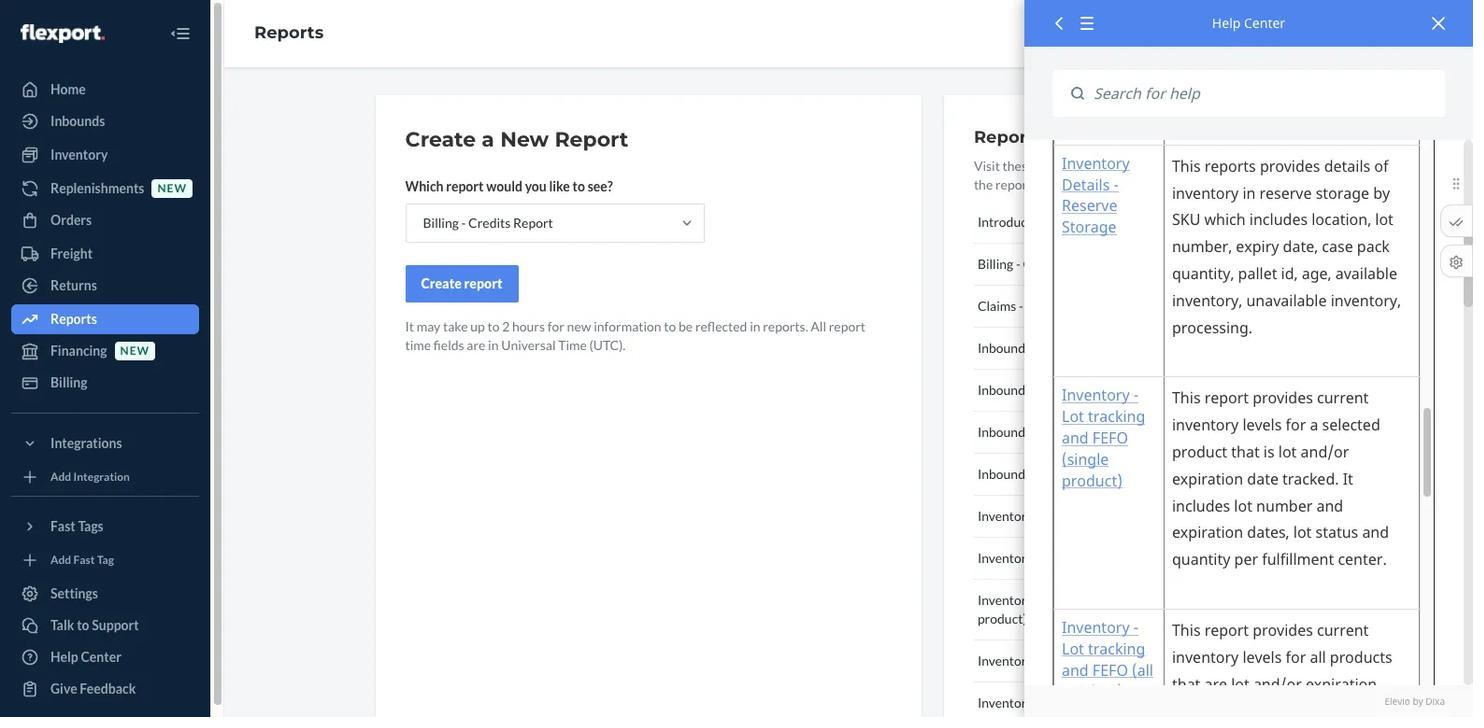 Task type: vqa. For each thing, say whether or not it's contained in the screenshot.
Sun
no



Task type: locate. For each thing, give the bounding box(es) containing it.
billing - credits report inside billing - credits report button
[[978, 256, 1108, 272]]

term
[[1120, 653, 1149, 669]]

1 horizontal spatial billing
[[423, 215, 459, 231]]

tracking down inventory - lot tracking and fefo (all products)
[[1064, 593, 1111, 608]]

2 vertical spatial new
[[120, 344, 150, 358]]

- inside "inbounds - monthly reconciliation" button
[[1034, 382, 1038, 398]]

1 add from the top
[[50, 471, 71, 485]]

details
[[1036, 695, 1077, 711]]

reconciliation down inbounds - packages button
[[1120, 466, 1202, 482]]

0 horizontal spatial help
[[50, 650, 78, 665]]

credits down 'would'
[[468, 215, 511, 231]]

2 vertical spatial and
[[1114, 593, 1135, 608]]

2
[[502, 319, 510, 335]]

1 horizontal spatial a
[[1189, 158, 1196, 174]]

2 vertical spatial reconciliation
[[1120, 466, 1202, 482]]

to right talk at the bottom of page
[[77, 618, 89, 634]]

fefo left the (all
[[1137, 551, 1170, 566]]

information
[[594, 319, 661, 335]]

0 vertical spatial billing - credits report
[[423, 215, 553, 231]]

billing
[[423, 215, 459, 231], [978, 256, 1013, 272], [50, 375, 87, 391]]

1 horizontal spatial center
[[1066, 158, 1107, 174]]

elevio
[[1385, 695, 1410, 708]]

billing inside billing link
[[50, 375, 87, 391]]

(all
[[1173, 551, 1190, 566]]

Search search field
[[1084, 70, 1445, 117]]

tags
[[78, 519, 104, 535]]

- for claims - claims submitted button at the right top of page
[[1019, 298, 1023, 314]]

and down inventory - levels today button
[[1114, 551, 1135, 566]]

tracking for (single
[[1064, 593, 1111, 608]]

settings link
[[11, 579, 199, 609]]

0 horizontal spatial new
[[120, 344, 150, 358]]

1 vertical spatial billing
[[978, 256, 1013, 272]]

- inside inbounds - inventory reconciliation button
[[1034, 340, 1038, 356]]

inventory left levels
[[978, 508, 1033, 524]]

0 horizontal spatial billing
[[50, 375, 87, 391]]

0 vertical spatial center
[[1244, 14, 1285, 32]]

integrations
[[50, 436, 122, 451]]

1 horizontal spatial credits
[[1023, 256, 1065, 272]]

report down you
[[513, 215, 553, 231]]

add for add integration
[[50, 471, 71, 485]]

financing
[[50, 343, 107, 359]]

add integration
[[50, 471, 130, 485]]

and inside "visit these help center articles to get a description of the report and column details."
[[1035, 177, 1056, 193]]

0 vertical spatial add
[[50, 471, 71, 485]]

new up time on the left top
[[567, 319, 591, 335]]

billing down "financing"
[[50, 375, 87, 391]]

2 horizontal spatial new
[[567, 319, 591, 335]]

inbounds for inbounds - monthly reconciliation
[[978, 382, 1031, 398]]

1 vertical spatial lot
[[1043, 593, 1062, 608]]

to left 2
[[487, 319, 500, 335]]

inventory for inventory - lot tracking and fefo (all products)
[[978, 551, 1033, 566]]

billing - credits report
[[423, 215, 553, 231], [978, 256, 1108, 272]]

- inside inbounds - packages button
[[1034, 424, 1038, 440]]

0 vertical spatial help center
[[1212, 14, 1285, 32]]

2 horizontal spatial billing
[[978, 256, 1013, 272]]

inventory inside the 'inventory - units in long term storage' button
[[978, 653, 1033, 669]]

inventory details - reserve storage
[[978, 695, 1179, 711]]

0 vertical spatial in
[[750, 319, 760, 335]]

inventory inside inventory - lot tracking and fefo (single product)
[[978, 593, 1033, 608]]

and down inventory - lot tracking and fefo (all products) button
[[1114, 593, 1135, 608]]

0 vertical spatial billing
[[423, 215, 459, 231]]

- left monthly
[[1034, 382, 1038, 398]]

fast
[[50, 519, 75, 535], [73, 554, 95, 568]]

report up up
[[464, 276, 502, 292]]

0 vertical spatial lot
[[1043, 551, 1062, 566]]

0 vertical spatial fefo
[[1137, 551, 1170, 566]]

create for create a new report
[[405, 127, 476, 152]]

inventory inside inventory - levels today button
[[978, 508, 1033, 524]]

add up settings
[[50, 554, 71, 568]]

inventory down inventory - levels today
[[978, 551, 1033, 566]]

reports
[[254, 23, 324, 43], [50, 311, 97, 327]]

- left levels
[[1036, 508, 1041, 524]]

2 vertical spatial billing
[[50, 375, 87, 391]]

in
[[750, 319, 760, 335], [488, 337, 499, 353], [1076, 653, 1087, 669]]

report inside "button"
[[464, 276, 502, 292]]

inventory inside inventory link
[[50, 147, 108, 163]]

new
[[500, 127, 549, 152]]

0 vertical spatial tracking
[[1064, 551, 1111, 566]]

1 vertical spatial a
[[1189, 158, 1196, 174]]

and for inventory - lot tracking and fefo (all products)
[[1114, 551, 1135, 566]]

a
[[482, 127, 494, 152], [1189, 158, 1196, 174]]

create up 'may'
[[421, 276, 462, 292]]

lot up units on the right of the page
[[1043, 593, 1062, 608]]

2 horizontal spatial center
[[1244, 14, 1285, 32]]

1 vertical spatial new
[[567, 319, 591, 335]]

- up inbounds - inventory reconciliation
[[1019, 298, 1023, 314]]

- left "shipping"
[[1034, 466, 1038, 482]]

take
[[443, 319, 468, 335]]

inventory left details
[[978, 695, 1033, 711]]

returns
[[50, 278, 97, 293]]

1 vertical spatial in
[[488, 337, 499, 353]]

hours
[[512, 319, 545, 335]]

lot for inventory - lot tracking and fefo (all products)
[[1043, 551, 1062, 566]]

new up orders link
[[157, 182, 187, 196]]

tag
[[97, 554, 114, 568]]

shipping
[[1041, 466, 1090, 482]]

give feedback button
[[11, 675, 199, 705]]

orders
[[50, 212, 92, 228]]

to
[[1154, 158, 1166, 174], [573, 179, 585, 194], [1052, 214, 1064, 230], [487, 319, 500, 335], [664, 319, 676, 335], [77, 618, 89, 634]]

and left column
[[1035, 177, 1056, 193]]

report down these
[[995, 177, 1032, 193]]

center up search search box
[[1244, 14, 1285, 32]]

1 vertical spatial billing - credits report
[[978, 256, 1108, 272]]

talk to support
[[50, 618, 139, 634]]

storage
[[1151, 653, 1196, 669], [1135, 695, 1179, 711]]

to left reporting
[[1052, 214, 1064, 230]]

0 vertical spatial storage
[[1151, 653, 1196, 669]]

fefo inside inventory - lot tracking and fefo (single product)
[[1137, 593, 1170, 608]]

2 fefo from the top
[[1137, 593, 1170, 608]]

0 horizontal spatial claims
[[978, 298, 1016, 314]]

center up column
[[1066, 158, 1107, 174]]

tracking inside inventory - lot tracking and fefo (single product)
[[1064, 593, 1111, 608]]

2 tracking from the top
[[1064, 593, 1111, 608]]

2 lot from the top
[[1043, 593, 1062, 608]]

2 horizontal spatial in
[[1076, 653, 1087, 669]]

0 vertical spatial new
[[157, 182, 187, 196]]

- right details
[[1079, 695, 1084, 711]]

in left reports.
[[750, 319, 760, 335]]

0 horizontal spatial credits
[[468, 215, 511, 231]]

reflected
[[695, 319, 747, 335]]

help up give
[[50, 650, 78, 665]]

create inside create report "button"
[[421, 276, 462, 292]]

1 tracking from the top
[[1064, 551, 1111, 566]]

2 add from the top
[[50, 554, 71, 568]]

add fast tag link
[[11, 550, 199, 572]]

1 vertical spatial and
[[1114, 551, 1135, 566]]

- inside inventory - lot tracking and fefo (all products) button
[[1036, 551, 1041, 566]]

- down introduction
[[1016, 256, 1020, 272]]

center down talk to support button on the left bottom
[[81, 650, 121, 665]]

report down reporting
[[1068, 256, 1108, 272]]

billing inside billing - credits report button
[[978, 256, 1013, 272]]

help center
[[1212, 14, 1285, 32], [50, 650, 121, 665]]

lot
[[1043, 551, 1062, 566], [1043, 593, 1062, 608]]

glossary
[[1039, 127, 1114, 148]]

billing - credits report down the introduction to reporting
[[978, 256, 1108, 272]]

a right get
[[1189, 158, 1196, 174]]

report up see?
[[555, 127, 629, 152]]

inbounds - inventory reconciliation button
[[974, 328, 1278, 370]]

1 lot from the top
[[1043, 551, 1062, 566]]

-
[[461, 215, 466, 231], [1016, 256, 1020, 272], [1019, 298, 1023, 314], [1034, 340, 1038, 356], [1034, 382, 1038, 398], [1034, 424, 1038, 440], [1034, 466, 1038, 482], [1036, 508, 1041, 524], [1036, 551, 1041, 566], [1036, 593, 1041, 608], [1036, 653, 1041, 669], [1079, 695, 1084, 711]]

inventory for inventory
[[50, 147, 108, 163]]

lot inside inventory - lot tracking and fefo (single product)
[[1043, 593, 1062, 608]]

to right 'like'
[[573, 179, 585, 194]]

0 vertical spatial credits
[[468, 215, 511, 231]]

0 vertical spatial a
[[482, 127, 494, 152]]

tracking
[[1064, 551, 1111, 566], [1064, 593, 1111, 608]]

a left the new
[[482, 127, 494, 152]]

1 vertical spatial reconciliation
[[1092, 382, 1173, 398]]

inventory up monthly
[[1041, 340, 1096, 356]]

1 fefo from the top
[[1137, 551, 1170, 566]]

1 vertical spatial fast
[[73, 554, 95, 568]]

report inside "visit these help center articles to get a description of the report and column details."
[[995, 177, 1032, 193]]

billing - credits report down 'would'
[[423, 215, 553, 231]]

talk
[[50, 618, 74, 634]]

report
[[555, 127, 629, 152], [974, 127, 1034, 148], [513, 215, 553, 231], [1068, 256, 1108, 272]]

introduction to reporting
[[978, 214, 1124, 230]]

1 vertical spatial help
[[1037, 158, 1064, 174]]

- inside inventory - levels today button
[[1036, 508, 1041, 524]]

flexport logo image
[[21, 24, 105, 43]]

reconciliation
[[1099, 340, 1181, 356], [1092, 382, 1173, 398], [1120, 466, 1202, 482]]

new up billing link at the left of page
[[120, 344, 150, 358]]

inbounds
[[50, 113, 105, 129], [978, 340, 1031, 356], [978, 382, 1031, 398], [978, 424, 1031, 440], [978, 466, 1031, 482]]

create up which at the top left of page
[[405, 127, 476, 152]]

- inside inventory - lot tracking and fefo (single product)
[[1036, 593, 1041, 608]]

levels
[[1043, 508, 1079, 524]]

inventory down product)
[[978, 653, 1033, 669]]

help center up give feedback on the bottom
[[50, 650, 121, 665]]

inbounds up "inbounds - packages"
[[978, 382, 1031, 398]]

inventory - lot tracking and fefo (single product) button
[[974, 580, 1278, 641]]

create
[[405, 127, 476, 152], [421, 276, 462, 292]]

inbounds down "claims - claims submitted"
[[978, 340, 1031, 356]]

1 vertical spatial reports
[[50, 311, 97, 327]]

reconciliation down inbounds - inventory reconciliation button
[[1092, 382, 1173, 398]]

fefo left (single
[[1137, 593, 1170, 608]]

0 horizontal spatial center
[[81, 650, 121, 665]]

inventory for inventory - lot tracking and fefo (single product)
[[978, 593, 1033, 608]]

in left long
[[1076, 653, 1087, 669]]

2 claims from the left
[[1026, 298, 1065, 314]]

- inside inbounds - shipping plan reconciliation button
[[1034, 466, 1038, 482]]

- down inventory - levels today
[[1036, 551, 1041, 566]]

2 horizontal spatial help
[[1212, 14, 1241, 32]]

new
[[157, 182, 187, 196], [567, 319, 591, 335], [120, 344, 150, 358]]

report left 'would'
[[446, 179, 484, 194]]

add fast tag
[[50, 554, 114, 568]]

- inside billing - credits report button
[[1016, 256, 1020, 272]]

claims down introduction
[[978, 298, 1016, 314]]

1 vertical spatial create
[[421, 276, 462, 292]]

1 horizontal spatial help
[[1037, 158, 1064, 174]]

add left integration
[[50, 471, 71, 485]]

1 vertical spatial reports link
[[11, 305, 199, 335]]

which
[[405, 179, 444, 194]]

lot down inventory - levels today
[[1043, 551, 1062, 566]]

add for add fast tag
[[50, 554, 71, 568]]

billing down introduction
[[978, 256, 1013, 272]]

inbounds left packages on the bottom of page
[[978, 424, 1031, 440]]

introduction to reporting button
[[974, 202, 1278, 244]]

reconciliation inside button
[[1092, 382, 1173, 398]]

in right are at the top left of page
[[488, 337, 499, 353]]

- for inventory - levels today button
[[1036, 508, 1041, 524]]

storage right term
[[1151, 653, 1196, 669]]

add
[[50, 471, 71, 485], [50, 554, 71, 568]]

1 vertical spatial help center
[[50, 650, 121, 665]]

report inside it may take up to 2 hours for new information to be reflected in reports. all report time fields are in universal time (utc).
[[829, 319, 866, 335]]

1 horizontal spatial billing - credits report
[[978, 256, 1108, 272]]

and inside inventory - lot tracking and fefo (single product)
[[1114, 593, 1135, 608]]

help
[[1212, 14, 1241, 32], [1037, 158, 1064, 174], [50, 650, 78, 665]]

a inside "visit these help center articles to get a description of the report and column details."
[[1189, 158, 1196, 174]]

inventory for inventory - units in long term storage
[[978, 653, 1033, 669]]

1 vertical spatial credits
[[1023, 256, 1065, 272]]

0 horizontal spatial reports link
[[11, 305, 199, 335]]

0 vertical spatial reconciliation
[[1099, 340, 1181, 356]]

0 horizontal spatial help center
[[50, 650, 121, 665]]

details.
[[1103, 177, 1144, 193]]

1 vertical spatial add
[[50, 554, 71, 568]]

see?
[[588, 179, 613, 194]]

- left packages on the bottom of page
[[1034, 424, 1038, 440]]

1 vertical spatial storage
[[1135, 695, 1179, 711]]

0 vertical spatial create
[[405, 127, 476, 152]]

- for inbounds - packages button
[[1034, 424, 1038, 440]]

to inside "visit these help center articles to get a description of the report and column details."
[[1154, 158, 1166, 174]]

lot for inventory - lot tracking and fefo (single product)
[[1043, 593, 1062, 608]]

inbounds - packages button
[[974, 412, 1278, 454]]

help center up search search box
[[1212, 14, 1285, 32]]

help down report glossary
[[1037, 158, 1064, 174]]

fefo
[[1137, 551, 1170, 566], [1137, 593, 1170, 608]]

help up search search box
[[1212, 14, 1241, 32]]

(single
[[1173, 593, 1210, 608]]

talk to support button
[[11, 611, 199, 641]]

- left units on the right of the page
[[1036, 653, 1041, 669]]

- for inventory - lot tracking and fefo (single product) button
[[1036, 593, 1041, 608]]

claims left submitted at top
[[1026, 298, 1065, 314]]

credits
[[468, 215, 511, 231], [1023, 256, 1065, 272]]

inventory inside inventory - lot tracking and fefo (all products) button
[[978, 551, 1033, 566]]

billing down which at the top left of page
[[423, 215, 459, 231]]

0 vertical spatial fast
[[50, 519, 75, 535]]

1 vertical spatial center
[[1066, 158, 1107, 174]]

and for inventory - lot tracking and fefo (single product)
[[1114, 593, 1135, 608]]

1 horizontal spatial claims
[[1026, 298, 1065, 314]]

units
[[1043, 653, 1074, 669]]

- up inventory - units in long term storage
[[1036, 593, 1041, 608]]

1 horizontal spatial reports
[[254, 23, 324, 43]]

report right 'all'
[[829, 319, 866, 335]]

1 horizontal spatial reports link
[[254, 23, 324, 43]]

credits down the introduction to reporting
[[1023, 256, 1065, 272]]

fast left tag
[[73, 554, 95, 568]]

fast left tags
[[50, 519, 75, 535]]

1 horizontal spatial help center
[[1212, 14, 1285, 32]]

may
[[417, 319, 440, 335]]

- for inventory - lot tracking and fefo (all products) button
[[1036, 551, 1041, 566]]

0 horizontal spatial reports
[[50, 311, 97, 327]]

the
[[974, 177, 993, 193]]

center inside "visit these help center articles to get a description of the report and column details."
[[1066, 158, 1107, 174]]

0 vertical spatial and
[[1035, 177, 1056, 193]]

- inside claims - claims submitted button
[[1019, 298, 1023, 314]]

inventory for inventory details - reserve storage
[[978, 695, 1033, 711]]

tracking down today
[[1064, 551, 1111, 566]]

1 vertical spatial fefo
[[1137, 593, 1170, 608]]

inventory up replenishments
[[50, 147, 108, 163]]

monthly
[[1041, 382, 1089, 398]]

- down "claims - claims submitted"
[[1034, 340, 1038, 356]]

inventory inside inventory details - reserve storage button
[[978, 695, 1033, 711]]

0 vertical spatial help
[[1212, 14, 1241, 32]]

- inside the 'inventory - units in long term storage' button
[[1036, 653, 1041, 669]]

inbounds down home
[[50, 113, 105, 129]]

reconciliation down claims - claims submitted button at the right top of page
[[1099, 340, 1181, 356]]

for
[[547, 319, 564, 335]]

1 horizontal spatial new
[[157, 182, 187, 196]]

create for create report
[[421, 276, 462, 292]]

fefo for (all
[[1137, 551, 1170, 566]]

inbounds down "inbounds - packages"
[[978, 466, 1031, 482]]

reports link
[[254, 23, 324, 43], [11, 305, 199, 335]]

1 vertical spatial tracking
[[1064, 593, 1111, 608]]

to left get
[[1154, 158, 1166, 174]]

close navigation image
[[169, 22, 192, 45]]

new for financing
[[120, 344, 150, 358]]

integrations button
[[11, 429, 199, 459]]

2 vertical spatial in
[[1076, 653, 1087, 669]]

reports.
[[763, 319, 808, 335]]

it may take up to 2 hours for new information to be reflected in reports. all report time fields are in universal time (utc).
[[405, 319, 866, 353]]

inventory up product)
[[978, 593, 1033, 608]]

storage right reserve
[[1135, 695, 1179, 711]]

0 horizontal spatial in
[[488, 337, 499, 353]]

2 vertical spatial help
[[50, 650, 78, 665]]



Task type: describe. For each thing, give the bounding box(es) containing it.
be
[[679, 319, 693, 335]]

up
[[470, 319, 485, 335]]

would
[[486, 179, 522, 194]]

inbounds for inbounds - shipping plan reconciliation
[[978, 466, 1031, 482]]

it
[[405, 319, 414, 335]]

description
[[1199, 158, 1263, 174]]

introduction
[[978, 214, 1050, 230]]

fast tags
[[50, 519, 104, 535]]

credits inside button
[[1023, 256, 1065, 272]]

0 horizontal spatial a
[[482, 127, 494, 152]]

of
[[1266, 158, 1277, 174]]

inbounds - monthly reconciliation button
[[974, 370, 1278, 412]]

2 vertical spatial center
[[81, 650, 121, 665]]

1 claims from the left
[[978, 298, 1016, 314]]

these
[[1003, 158, 1034, 174]]

column
[[1058, 177, 1100, 193]]

inventory - lot tracking and fefo (all products) button
[[974, 538, 1278, 580]]

you
[[525, 179, 547, 194]]

settings
[[50, 586, 98, 602]]

billing link
[[11, 368, 199, 398]]

storage inside button
[[1151, 653, 1196, 669]]

products)
[[1192, 551, 1247, 566]]

- for inbounds - inventory reconciliation button
[[1034, 340, 1038, 356]]

(utc).
[[589, 337, 626, 353]]

inventory - units in long term storage button
[[974, 641, 1278, 683]]

reconciliation for inbounds - monthly reconciliation
[[1092, 382, 1173, 398]]

fefo for (single
[[1137, 593, 1170, 608]]

inbounds - shipping plan reconciliation button
[[974, 454, 1278, 496]]

long
[[1089, 653, 1117, 669]]

report inside button
[[1068, 256, 1108, 272]]

in inside button
[[1076, 653, 1087, 669]]

inventory - lot tracking and fefo (single product)
[[978, 593, 1210, 627]]

all
[[811, 319, 826, 335]]

inventory for inventory - levels today
[[978, 508, 1033, 524]]

fields
[[434, 337, 464, 353]]

are
[[467, 337, 485, 353]]

freight link
[[11, 239, 199, 269]]

inbounds - monthly reconciliation
[[978, 382, 1173, 398]]

fast inside dropdown button
[[50, 519, 75, 535]]

fast tags button
[[11, 512, 199, 542]]

visit these help center articles to get a description of the report and column details.
[[974, 158, 1277, 193]]

inventory - levels today button
[[974, 496, 1278, 538]]

give feedback
[[50, 681, 136, 697]]

- for "inbounds - monthly reconciliation" button
[[1034, 382, 1038, 398]]

inbounds link
[[11, 107, 199, 136]]

report up these
[[974, 127, 1034, 148]]

create report button
[[405, 265, 518, 303]]

to left be
[[664, 319, 676, 335]]

add integration link
[[11, 466, 199, 489]]

tracking for (all
[[1064, 551, 1111, 566]]

replenishments
[[50, 180, 144, 196]]

inbounds for inbounds - inventory reconciliation
[[978, 340, 1031, 356]]

by
[[1413, 695, 1423, 708]]

to inside button
[[77, 618, 89, 634]]

inventory - units in long term storage
[[978, 653, 1196, 669]]

articles
[[1109, 158, 1151, 174]]

create a new report
[[405, 127, 629, 152]]

0 vertical spatial reports link
[[254, 23, 324, 43]]

home
[[50, 81, 86, 97]]

help center link
[[11, 643, 199, 673]]

inbounds - inventory reconciliation
[[978, 340, 1181, 356]]

- for inbounds - shipping plan reconciliation button
[[1034, 466, 1038, 482]]

inventory details - reserve storage button
[[974, 683, 1278, 718]]

support
[[92, 618, 139, 634]]

- inside inventory details - reserve storage button
[[1079, 695, 1084, 711]]

inbounds for inbounds - packages
[[978, 424, 1031, 440]]

new inside it may take up to 2 hours for new information to be reflected in reports. all report time fields are in universal time (utc).
[[567, 319, 591, 335]]

feedback
[[80, 681, 136, 697]]

dixa
[[1426, 695, 1445, 708]]

storage inside button
[[1135, 695, 1179, 711]]

inventory inside inbounds - inventory reconciliation button
[[1041, 340, 1096, 356]]

inventory - lot tracking and fefo (all products)
[[978, 551, 1247, 566]]

elevio by dixa link
[[1052, 695, 1445, 708]]

like
[[549, 179, 570, 194]]

reporting
[[1067, 214, 1124, 230]]

returns link
[[11, 271, 199, 301]]

reconciliation for inbounds - inventory reconciliation
[[1099, 340, 1181, 356]]

inbounds - packages
[[978, 424, 1094, 440]]

- down which report would you like to see?
[[461, 215, 466, 231]]

get
[[1168, 158, 1187, 174]]

- for billing - credits report button
[[1016, 256, 1020, 272]]

0 horizontal spatial billing - credits report
[[423, 215, 553, 231]]

claims - claims submitted button
[[974, 286, 1278, 328]]

1 horizontal spatial in
[[750, 319, 760, 335]]

elevio by dixa
[[1385, 695, 1445, 708]]

inbounds for inbounds
[[50, 113, 105, 129]]

0 vertical spatial reports
[[254, 23, 324, 43]]

freight
[[50, 246, 93, 262]]

claims - claims submitted
[[978, 298, 1127, 314]]

integration
[[73, 471, 130, 485]]

new for replenishments
[[157, 182, 187, 196]]

universal
[[501, 337, 556, 353]]

give
[[50, 681, 77, 697]]

report glossary
[[974, 127, 1114, 148]]

- for the 'inventory - units in long term storage' button
[[1036, 653, 1041, 669]]

billing - credits report button
[[974, 244, 1278, 286]]

to inside button
[[1052, 214, 1064, 230]]

reserve
[[1086, 695, 1133, 711]]

submitted
[[1067, 298, 1127, 314]]

orders link
[[11, 206, 199, 236]]

visit
[[974, 158, 1000, 174]]

create report
[[421, 276, 502, 292]]

which report would you like to see?
[[405, 179, 613, 194]]

today
[[1081, 508, 1115, 524]]

help inside "visit these help center articles to get a description of the report and column details."
[[1037, 158, 1064, 174]]

inbounds - shipping plan reconciliation
[[978, 466, 1202, 482]]

product)
[[978, 611, 1027, 627]]



